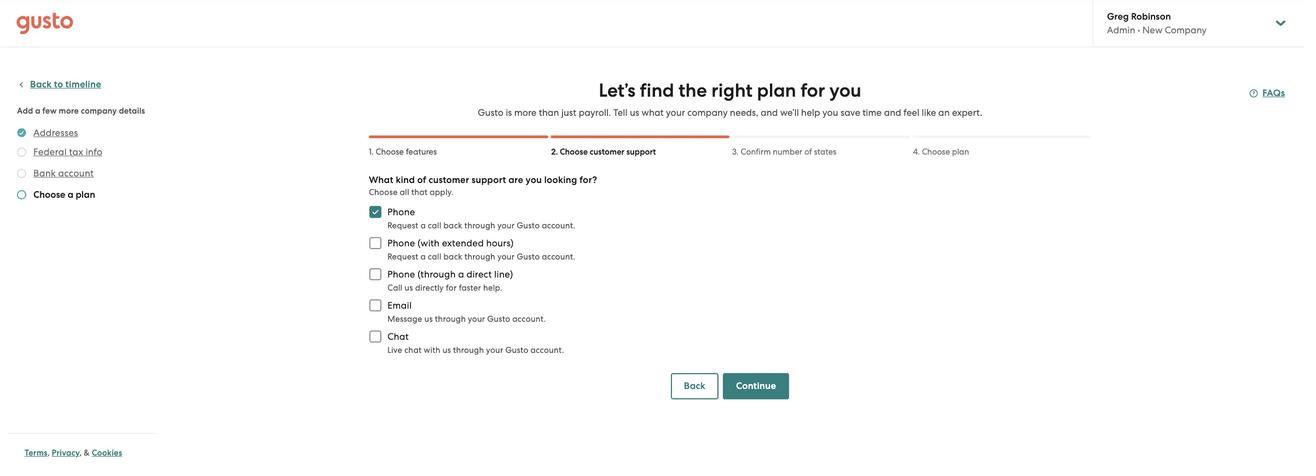 Task type: locate. For each thing, give the bounding box(es) containing it.
0 horizontal spatial back
[[30, 79, 52, 90]]

us
[[630, 107, 639, 118], [405, 283, 413, 293], [424, 315, 433, 325], [443, 346, 451, 356]]

tax
[[69, 147, 83, 158]]

phone for phone (with extended hours)
[[387, 238, 415, 249]]

you
[[830, 79, 861, 102], [823, 107, 838, 118], [526, 175, 542, 186]]

2 vertical spatial you
[[526, 175, 542, 186]]

1 horizontal spatial plan
[[757, 79, 796, 102]]

you right are
[[526, 175, 542, 186]]

0 horizontal spatial more
[[59, 106, 79, 116]]

plan up "we'll"
[[757, 79, 796, 102]]

phone down all at the top of the page
[[387, 207, 415, 218]]

through
[[464, 221, 495, 231], [464, 252, 495, 262], [435, 315, 466, 325], [453, 346, 484, 356]]

0 vertical spatial for
[[801, 79, 825, 102]]

call for phone (with extended hours)
[[428, 252, 441, 262]]

your down the message us through your gusto account.
[[486, 346, 503, 356]]

of for kind
[[417, 175, 426, 186]]

feel
[[904, 107, 920, 118]]

for up help
[[801, 79, 825, 102]]

2 vertical spatial phone
[[387, 269, 415, 280]]

customer up apply.
[[429, 175, 469, 186]]

0 vertical spatial of
[[804, 147, 812, 157]]

choose a plan list
[[17, 126, 152, 204]]

more right is
[[514, 107, 537, 118]]

0 horizontal spatial plan
[[76, 189, 95, 201]]

phone for phone (through a direct line)
[[387, 269, 415, 280]]

1 vertical spatial support
[[472, 175, 506, 186]]

request up (with
[[387, 221, 418, 231]]

expert.
[[952, 107, 982, 118]]

1 vertical spatial phone
[[387, 238, 415, 249]]

your down hours)
[[497, 252, 515, 262]]

addresses button
[[33, 126, 78, 140]]

0 vertical spatial support
[[626, 147, 656, 157]]

you for are
[[526, 175, 542, 186]]

choose down bank
[[33, 189, 65, 201]]

you up save
[[830, 79, 861, 102]]

choose for choose plan
[[922, 147, 950, 157]]

0 vertical spatial back
[[30, 79, 52, 90]]

back
[[444, 221, 462, 231], [444, 252, 462, 262]]

2 phone from the top
[[387, 238, 415, 249]]

0 horizontal spatial and
[[761, 107, 778, 118]]

1 vertical spatial check image
[[17, 190, 26, 200]]

a up (with
[[421, 221, 426, 231]]

company down "timeline"
[[81, 106, 117, 116]]

choose up the looking
[[560, 147, 588, 157]]

call
[[387, 283, 403, 293]]

call us directly for faster help.
[[387, 283, 502, 293]]

choose up what
[[376, 147, 404, 157]]

gusto for phone
[[517, 221, 540, 231]]

1 vertical spatial customer
[[429, 175, 469, 186]]

a down (with
[[421, 252, 426, 262]]

choose down what
[[369, 188, 398, 198]]

0 vertical spatial back
[[444, 221, 462, 231]]

1 vertical spatial back
[[684, 381, 705, 392]]

gusto for chat
[[505, 346, 528, 356]]

2 request from the top
[[387, 252, 418, 262]]

1 vertical spatial of
[[417, 175, 426, 186]]

1 vertical spatial call
[[428, 252, 441, 262]]

support left are
[[472, 175, 506, 186]]

0 vertical spatial phone
[[387, 207, 415, 218]]

Chat checkbox
[[363, 325, 387, 349]]

1 request from the top
[[387, 221, 418, 231]]

and left feel
[[884, 107, 901, 118]]

just
[[561, 107, 576, 118]]

a
[[35, 106, 40, 116], [68, 189, 73, 201], [421, 221, 426, 231], [421, 252, 426, 262], [458, 269, 464, 280]]

2 check image from the top
[[17, 190, 26, 200]]

2 horizontal spatial plan
[[952, 147, 969, 157]]

0 vertical spatial customer
[[590, 147, 625, 157]]

phone (with extended hours)
[[387, 238, 514, 249]]

(through
[[418, 269, 456, 280]]

faqs
[[1263, 88, 1285, 99]]

account. for phone (with extended hours)
[[542, 252, 575, 262]]

1 horizontal spatial customer
[[590, 147, 625, 157]]

a inside list
[[68, 189, 73, 201]]

bank account button
[[33, 167, 94, 180]]

1 horizontal spatial of
[[804, 147, 812, 157]]

(with
[[418, 238, 440, 249]]

1 request a call back through your gusto account. from the top
[[387, 221, 575, 231]]

of for number
[[804, 147, 812, 157]]

call up (with
[[428, 221, 441, 231]]

1 horizontal spatial support
[[626, 147, 656, 157]]

home image
[[16, 12, 73, 34]]

company
[[1165, 25, 1207, 36]]

you right help
[[823, 107, 838, 118]]

back to timeline
[[30, 79, 101, 90]]

phone (through a direct line)
[[387, 269, 513, 280]]

request
[[387, 221, 418, 231], [387, 252, 418, 262]]

, left privacy
[[47, 449, 50, 459]]

request a call back through your gusto account. up direct
[[387, 252, 575, 262]]

more
[[59, 106, 79, 116], [514, 107, 537, 118]]

choose for choose customer support
[[560, 147, 588, 157]]

back to timeline button
[[17, 78, 101, 91]]

direct
[[467, 269, 492, 280]]

through up the extended
[[464, 221, 495, 231]]

us right call
[[405, 283, 413, 293]]

back for phone
[[444, 221, 462, 231]]

right
[[711, 79, 753, 102]]

greg
[[1107, 11, 1129, 22]]

2 vertical spatial plan
[[76, 189, 95, 201]]

choose features
[[376, 147, 437, 157]]

support down what
[[626, 147, 656, 157]]

account. for phone
[[542, 221, 575, 231]]

through for phone (with extended hours)
[[464, 252, 495, 262]]

1 horizontal spatial back
[[684, 381, 705, 392]]

1 call from the top
[[428, 221, 441, 231]]

0 vertical spatial request a call back through your gusto account.
[[387, 221, 575, 231]]

0 vertical spatial request
[[387, 221, 418, 231]]

1 phone from the top
[[387, 207, 415, 218]]

privacy link
[[52, 449, 79, 459]]

bank account
[[33, 168, 94, 179]]

of
[[804, 147, 812, 157], [417, 175, 426, 186]]

1 horizontal spatial and
[[884, 107, 901, 118]]

customer up for? on the top left of the page
[[590, 147, 625, 157]]

a down account
[[68, 189, 73, 201]]

1 vertical spatial request
[[387, 252, 418, 262]]

with
[[424, 346, 440, 356]]

privacy
[[52, 449, 79, 459]]

choose down like
[[922, 147, 950, 157]]

add
[[17, 106, 33, 116]]

account. for chat
[[531, 346, 564, 356]]

that
[[411, 188, 428, 198]]

0 horizontal spatial of
[[417, 175, 426, 186]]

company
[[81, 106, 117, 116], [687, 107, 728, 118]]

directly
[[415, 283, 444, 293]]

your
[[666, 107, 685, 118], [497, 221, 515, 231], [497, 252, 515, 262], [468, 315, 485, 325], [486, 346, 503, 356]]

choose customer support
[[560, 147, 656, 157]]

extended
[[442, 238, 484, 249]]

gusto
[[478, 107, 503, 118], [517, 221, 540, 231], [517, 252, 540, 262], [487, 315, 510, 325], [505, 346, 528, 356]]

back for back
[[684, 381, 705, 392]]

your up hours)
[[497, 221, 515, 231]]

1 horizontal spatial company
[[687, 107, 728, 118]]

choose inside list
[[33, 189, 65, 201]]

request down (with
[[387, 252, 418, 262]]

confirm
[[741, 147, 771, 157]]

1 horizontal spatial for
[[801, 79, 825, 102]]

your right what
[[666, 107, 685, 118]]

1 back from the top
[[444, 221, 462, 231]]

support
[[626, 147, 656, 157], [472, 175, 506, 186]]

1 horizontal spatial more
[[514, 107, 537, 118]]

plan down account
[[76, 189, 95, 201]]

continue
[[736, 381, 776, 392]]

, left &
[[79, 449, 82, 459]]

than
[[539, 107, 559, 118]]

more inside let's find the right plan for you gusto is more than just payroll. tell us what your company needs, and we'll help you save time and feel like an expert.
[[514, 107, 537, 118]]

0 vertical spatial call
[[428, 221, 441, 231]]

0 horizontal spatial customer
[[429, 175, 469, 186]]

and left "we'll"
[[761, 107, 778, 118]]

check image
[[17, 169, 26, 178], [17, 190, 26, 200]]

confirm number of states
[[741, 147, 836, 157]]

of up the that
[[417, 175, 426, 186]]

through for chat
[[453, 346, 484, 356]]

for?
[[580, 175, 597, 186]]

account.
[[542, 221, 575, 231], [542, 252, 575, 262], [512, 315, 546, 325], [531, 346, 564, 356]]

back button
[[671, 374, 719, 400]]

for inside let's find the right plan for you gusto is more than just payroll. tell us what your company needs, and we'll help you save time and feel like an expert.
[[801, 79, 825, 102]]

live chat with us through your gusto account.
[[387, 346, 564, 356]]

details
[[119, 106, 145, 116]]

call
[[428, 221, 441, 231], [428, 252, 441, 262]]

request a call back through your gusto account. for phone
[[387, 221, 575, 231]]

phone
[[387, 207, 415, 218], [387, 238, 415, 249], [387, 269, 415, 280]]

phone up call
[[387, 269, 415, 280]]

of inside what kind of customer support are you looking for? choose all that apply.
[[417, 175, 426, 186]]

back up phone (with extended hours)
[[444, 221, 462, 231]]

us right tell
[[630, 107, 639, 118]]

1 vertical spatial request a call back through your gusto account.
[[387, 252, 575, 262]]

plan down expert.
[[952, 147, 969, 157]]

2 call from the top
[[428, 252, 441, 262]]

0 vertical spatial check image
[[17, 169, 26, 178]]

Phone (through a direct line) checkbox
[[363, 263, 387, 287]]

hours)
[[486, 238, 514, 249]]

0 vertical spatial plan
[[757, 79, 796, 102]]

through down the message us through your gusto account.
[[453, 346, 484, 356]]

customer inside what kind of customer support are you looking for? choose all that apply.
[[429, 175, 469, 186]]

back for back to timeline
[[30, 79, 52, 90]]

Phone (with extended hours) checkbox
[[363, 231, 387, 256]]

message
[[387, 315, 422, 325]]

company down the
[[687, 107, 728, 118]]

back
[[30, 79, 52, 90], [684, 381, 705, 392]]

0 horizontal spatial support
[[472, 175, 506, 186]]

request a call back through your gusto account. up the extended
[[387, 221, 575, 231]]

for
[[801, 79, 825, 102], [446, 283, 457, 293]]

through down call us directly for faster help.
[[435, 315, 466, 325]]

2 back from the top
[[444, 252, 462, 262]]

1 horizontal spatial ,
[[79, 449, 82, 459]]

2 and from the left
[[884, 107, 901, 118]]

through up direct
[[464, 252, 495, 262]]

2 request a call back through your gusto account. from the top
[[387, 252, 575, 262]]

phone left (with
[[387, 238, 415, 249]]

cookies
[[92, 449, 122, 459]]

for down phone (through a direct line)
[[446, 283, 457, 293]]

1 vertical spatial for
[[446, 283, 457, 293]]

back down phone (with extended hours)
[[444, 252, 462, 262]]

0 vertical spatial you
[[830, 79, 861, 102]]

live
[[387, 346, 402, 356]]

is
[[506, 107, 512, 118]]

features
[[406, 147, 437, 157]]

1 vertical spatial back
[[444, 252, 462, 262]]

call down (with
[[428, 252, 441, 262]]

1 , from the left
[[47, 449, 50, 459]]

tell
[[613, 107, 628, 118]]

choose inside what kind of customer support are you looking for? choose all that apply.
[[369, 188, 398, 198]]

payroll.
[[579, 107, 611, 118]]

more right few
[[59, 106, 79, 116]]

3 phone from the top
[[387, 269, 415, 280]]

0 horizontal spatial ,
[[47, 449, 50, 459]]

you inside what kind of customer support are you looking for? choose all that apply.
[[526, 175, 542, 186]]

of left the states in the right of the page
[[804, 147, 812, 157]]



Task type: vqa. For each thing, say whether or not it's contained in the screenshot.
Plan to the bottom
yes



Task type: describe. For each thing, give the bounding box(es) containing it.
save
[[841, 107, 860, 118]]

greg robinson admin • new company
[[1107, 11, 1207, 36]]

your for phone (with extended hours)
[[497, 252, 515, 262]]

what kind of customer support are you looking for? choose all that apply.
[[369, 175, 597, 198]]

choose for choose a plan
[[33, 189, 65, 201]]

Email checkbox
[[363, 294, 387, 318]]

0 horizontal spatial for
[[446, 283, 457, 293]]

account
[[58, 168, 94, 179]]

the
[[679, 79, 707, 102]]

what
[[369, 175, 393, 186]]

federal tax info
[[33, 147, 102, 158]]

gusto inside let's find the right plan for you gusto is more than just payroll. tell us what your company needs, and we'll help you save time and feel like an expert.
[[478, 107, 503, 118]]

timeline
[[65, 79, 101, 90]]

cookies button
[[92, 447, 122, 460]]

plan inside list
[[76, 189, 95, 201]]

•
[[1138, 25, 1140, 36]]

terms link
[[25, 449, 47, 459]]

faqs button
[[1249, 87, 1285, 100]]

1 vertical spatial you
[[823, 107, 838, 118]]

company inside let's find the right plan for you gusto is more than just payroll. tell us what your company needs, and we'll help you save time and feel like an expert.
[[687, 107, 728, 118]]

addresses
[[33, 128, 78, 138]]

phone for phone
[[387, 207, 415, 218]]

let's find the right plan for you gusto is more than just payroll. tell us what your company needs, and we'll help you save time and feel like an expert.
[[478, 79, 982, 118]]

terms
[[25, 449, 47, 459]]

choose a plan
[[33, 189, 95, 201]]

your inside let's find the right plan for you gusto is more than just payroll. tell us what your company needs, and we'll help you save time and feel like an expert.
[[666, 107, 685, 118]]

let's
[[599, 79, 636, 102]]

1 vertical spatial plan
[[952, 147, 969, 157]]

request for phone (with extended hours)
[[387, 252, 418, 262]]

request a call back through your gusto account. for phone (with extended hours)
[[387, 252, 575, 262]]

robinson
[[1131, 11, 1171, 22]]

call for phone
[[428, 221, 441, 231]]

few
[[42, 106, 57, 116]]

new
[[1143, 25, 1163, 36]]

through for phone
[[464, 221, 495, 231]]

0 horizontal spatial company
[[81, 106, 117, 116]]

plan inside let's find the right plan for you gusto is more than just payroll. tell us what your company needs, and we'll help you save time and feel like an expert.
[[757, 79, 796, 102]]

kind
[[396, 175, 415, 186]]

to
[[54, 79, 63, 90]]

what
[[642, 107, 664, 118]]

find
[[640, 79, 674, 102]]

chat
[[387, 332, 409, 343]]

help
[[801, 107, 820, 118]]

states
[[814, 147, 836, 157]]

support inside what kind of customer support are you looking for? choose all that apply.
[[472, 175, 506, 186]]

apply.
[[430, 188, 454, 198]]

choose plan
[[922, 147, 969, 157]]

your for phone
[[497, 221, 515, 231]]

you for for
[[830, 79, 861, 102]]

&
[[84, 449, 90, 459]]

1 and from the left
[[761, 107, 778, 118]]

line)
[[494, 269, 513, 280]]

number
[[773, 147, 802, 157]]

a up faster
[[458, 269, 464, 280]]

2 , from the left
[[79, 449, 82, 459]]

terms , privacy , & cookies
[[25, 449, 122, 459]]

us right message
[[424, 315, 433, 325]]

faster
[[459, 283, 481, 293]]

bank
[[33, 168, 56, 179]]

a left few
[[35, 106, 40, 116]]

looking
[[544, 175, 577, 186]]

admin
[[1107, 25, 1135, 36]]

help.
[[483, 283, 502, 293]]

continue button
[[723, 374, 789, 400]]

us inside let's find the right plan for you gusto is more than just payroll. tell us what your company needs, and we'll help you save time and feel like an expert.
[[630, 107, 639, 118]]

circle check image
[[17, 126, 26, 140]]

chat
[[404, 346, 422, 356]]

gusto for phone (with extended hours)
[[517, 252, 540, 262]]

email
[[387, 300, 412, 311]]

your up the live chat with us through your gusto account.
[[468, 315, 485, 325]]

we'll
[[780, 107, 799, 118]]

your for chat
[[486, 346, 503, 356]]

check image
[[17, 148, 26, 157]]

us right with
[[443, 346, 451, 356]]

request for phone
[[387, 221, 418, 231]]

time
[[863, 107, 882, 118]]

info
[[86, 147, 102, 158]]

back for phone (with extended hours)
[[444, 252, 462, 262]]

Phone checkbox
[[363, 200, 387, 224]]

federal tax info button
[[33, 146, 102, 159]]

choose for choose features
[[376, 147, 404, 157]]

all
[[400, 188, 409, 198]]

are
[[509, 175, 523, 186]]

add a few more company details
[[17, 106, 145, 116]]

like
[[922, 107, 936, 118]]

federal
[[33, 147, 67, 158]]

an
[[938, 107, 950, 118]]

1 check image from the top
[[17, 169, 26, 178]]

message us through your gusto account.
[[387, 315, 546, 325]]

needs,
[[730, 107, 758, 118]]



